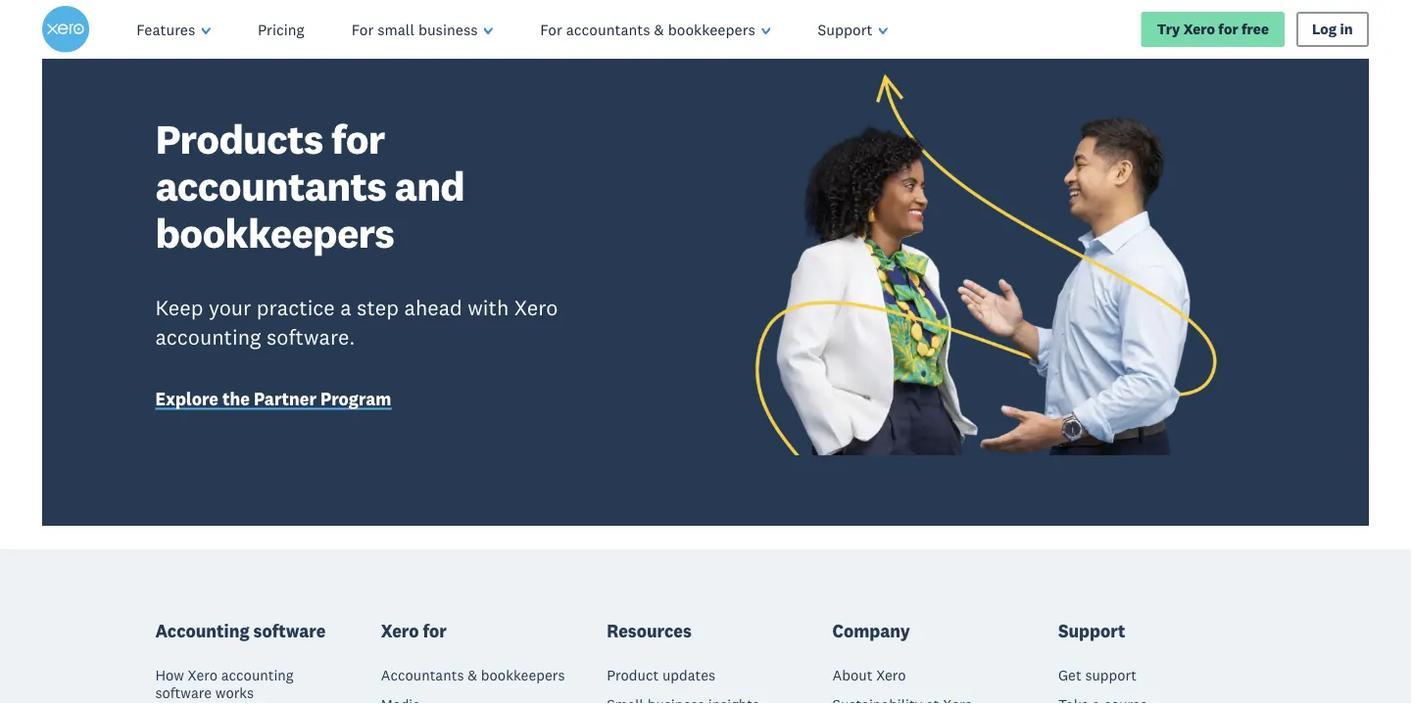 Task type: locate. For each thing, give the bounding box(es) containing it.
accounting software
[[155, 621, 326, 643]]

pricing link
[[234, 0, 328, 59]]

0 horizontal spatial &
[[468, 667, 477, 685]]

for for for accountants & bookkeepers
[[540, 20, 562, 39]]

1 horizontal spatial &
[[654, 20, 664, 39]]

resources
[[607, 621, 692, 643]]

for
[[351, 20, 374, 39], [540, 20, 562, 39]]

support button
[[794, 0, 911, 59]]

1 horizontal spatial bookkeepers
[[481, 667, 565, 685]]

accounting down accounting software
[[221, 667, 294, 685]]

bookkeepers inside dropdown button
[[668, 20, 755, 39]]

0 vertical spatial bookkeepers
[[668, 20, 755, 39]]

0 horizontal spatial for
[[331, 113, 385, 165]]

bookkeepers
[[668, 20, 755, 39], [155, 208, 394, 259], [481, 667, 565, 685]]

1 for from the left
[[351, 20, 374, 39]]

try
[[1157, 20, 1180, 38]]

ahead
[[404, 294, 462, 321]]

1 horizontal spatial for
[[540, 20, 562, 39]]

accounting
[[155, 325, 261, 351], [221, 667, 294, 685]]

for left and
[[331, 113, 385, 165]]

2 for from the left
[[540, 20, 562, 39]]

1 horizontal spatial accountants
[[566, 20, 650, 39]]

how
[[155, 667, 184, 685]]

about
[[832, 667, 873, 685]]

how xero accounting software works
[[155, 667, 294, 703]]

1 vertical spatial accountants
[[155, 161, 386, 212]]

the
[[222, 389, 250, 411]]

xero right with in the left top of the page
[[514, 294, 558, 321]]

xero right about
[[876, 667, 906, 685]]

0 vertical spatial software
[[253, 621, 326, 643]]

xero inside keep your practice a step ahead with xero accounting software.
[[514, 294, 558, 321]]

1 horizontal spatial for
[[423, 621, 447, 643]]

for up accountants
[[423, 621, 447, 643]]

for for products for accountants and bookkeepers
[[331, 113, 385, 165]]

0 horizontal spatial support
[[818, 20, 873, 39]]

explore the partner program link
[[155, 388, 579, 414]]

2 horizontal spatial for
[[1218, 20, 1238, 38]]

xero inside how xero accounting software works
[[188, 667, 218, 685]]

explore
[[155, 389, 218, 411]]

0 horizontal spatial accountants
[[155, 161, 386, 212]]

xero
[[1184, 20, 1215, 38], [514, 294, 558, 321], [381, 621, 419, 643], [188, 667, 218, 685], [876, 667, 906, 685]]

1 vertical spatial software
[[155, 684, 212, 703]]

business
[[418, 20, 478, 39]]

support
[[818, 20, 873, 39], [1058, 621, 1125, 643]]

software left the works
[[155, 684, 212, 703]]

small
[[377, 20, 414, 39]]

for inside products for accountants and bookkeepers
[[331, 113, 385, 165]]

for left free
[[1218, 20, 1238, 38]]

1 vertical spatial bookkeepers
[[155, 208, 394, 259]]

free
[[1242, 20, 1269, 38]]

accountants
[[566, 20, 650, 39], [155, 161, 386, 212]]

software.
[[266, 325, 355, 351]]

xero for about xero
[[876, 667, 906, 685]]

software
[[253, 621, 326, 643], [155, 684, 212, 703]]

software up how xero accounting software works 'link'
[[253, 621, 326, 643]]

for accountants & bookkeepers
[[540, 20, 755, 39]]

practice
[[257, 294, 335, 321]]

2 vertical spatial bookkeepers
[[481, 667, 565, 685]]

features button
[[113, 0, 234, 59]]

for
[[1218, 20, 1238, 38], [331, 113, 385, 165], [423, 621, 447, 643]]

xero right the how
[[188, 667, 218, 685]]

0 vertical spatial &
[[654, 20, 664, 39]]

about xero link
[[832, 667, 906, 685]]

get support
[[1058, 667, 1137, 685]]

accounting down your
[[155, 325, 261, 351]]

get
[[1058, 667, 1081, 685]]

updates
[[662, 667, 715, 685]]

software inside how xero accounting software works
[[155, 684, 212, 703]]

product updates link
[[607, 667, 715, 685]]

0 vertical spatial accounting
[[155, 325, 261, 351]]

get support link
[[1058, 667, 1137, 685]]

features
[[136, 20, 195, 39]]

0 horizontal spatial software
[[155, 684, 212, 703]]

1 horizontal spatial support
[[1058, 621, 1125, 643]]

0 vertical spatial support
[[818, 20, 873, 39]]

&
[[654, 20, 664, 39], [468, 667, 477, 685]]

xero up accountants
[[381, 621, 419, 643]]

xero for how xero accounting software works
[[188, 667, 218, 685]]

accountants inside dropdown button
[[566, 20, 650, 39]]

0 vertical spatial for
[[1218, 20, 1238, 38]]

1 vertical spatial support
[[1058, 621, 1125, 643]]

with
[[468, 294, 509, 321]]

1 vertical spatial accounting
[[221, 667, 294, 685]]

0 horizontal spatial for
[[351, 20, 374, 39]]

bookkeepers inside products for accountants and bookkeepers
[[155, 208, 394, 259]]

1 vertical spatial for
[[331, 113, 385, 165]]

accountants & bookkeepers link
[[381, 667, 565, 685]]

works
[[215, 684, 254, 703]]

support
[[1085, 667, 1137, 685]]

2 horizontal spatial bookkeepers
[[668, 20, 755, 39]]

company
[[832, 621, 910, 643]]

0 horizontal spatial bookkeepers
[[155, 208, 394, 259]]

2 vertical spatial for
[[423, 621, 447, 643]]

xero right try
[[1184, 20, 1215, 38]]

how xero accounting software works link
[[155, 667, 353, 703]]

accounting
[[155, 621, 249, 643]]

0 vertical spatial accountants
[[566, 20, 650, 39]]

pricing
[[258, 20, 304, 39]]



Task type: describe. For each thing, give the bounding box(es) containing it.
accountants inside products for accountants and bookkeepers
[[155, 161, 386, 212]]

log
[[1312, 20, 1337, 38]]

partner
[[254, 389, 316, 411]]

xero for try xero for free
[[1184, 20, 1215, 38]]

for small business button
[[328, 0, 517, 59]]

for small business
[[351, 20, 478, 39]]

and
[[394, 161, 464, 212]]

xero for
[[381, 621, 447, 643]]

product
[[607, 667, 659, 685]]

products for accountants and bookkeepers
[[155, 113, 464, 259]]

for for for small business
[[351, 20, 374, 39]]

keep your practice a step ahead with xero accounting software.
[[155, 294, 558, 351]]

explore the partner program
[[155, 389, 391, 411]]

log in
[[1312, 20, 1353, 38]]

accountants & bookkeepers
[[381, 667, 565, 685]]

products
[[155, 113, 323, 165]]

1 horizontal spatial software
[[253, 621, 326, 643]]

step
[[357, 294, 399, 321]]

accounting inside keep your practice a step ahead with xero accounting software.
[[155, 325, 261, 351]]

for for xero for
[[423, 621, 447, 643]]

accountants
[[381, 667, 464, 685]]

xero homepage image
[[42, 6, 89, 53]]

log in link
[[1296, 12, 1369, 47]]

product updates
[[607, 667, 715, 685]]

for accountants & bookkeepers button
[[517, 0, 794, 59]]

in
[[1340, 20, 1353, 38]]

accounting inside how xero accounting software works
[[221, 667, 294, 685]]

& inside dropdown button
[[654, 20, 664, 39]]

about xero
[[832, 667, 906, 685]]

1 vertical spatial &
[[468, 667, 477, 685]]

try xero for free
[[1157, 20, 1269, 38]]

support inside dropdown button
[[818, 20, 873, 39]]

your
[[209, 294, 251, 321]]

keep
[[155, 294, 203, 321]]

try xero for free link
[[1141, 12, 1285, 47]]

accountants speaking to each other image
[[720, 71, 1256, 456]]

program
[[320, 389, 391, 411]]

a
[[340, 294, 351, 321]]



Task type: vqa. For each thing, say whether or not it's contained in the screenshot.


